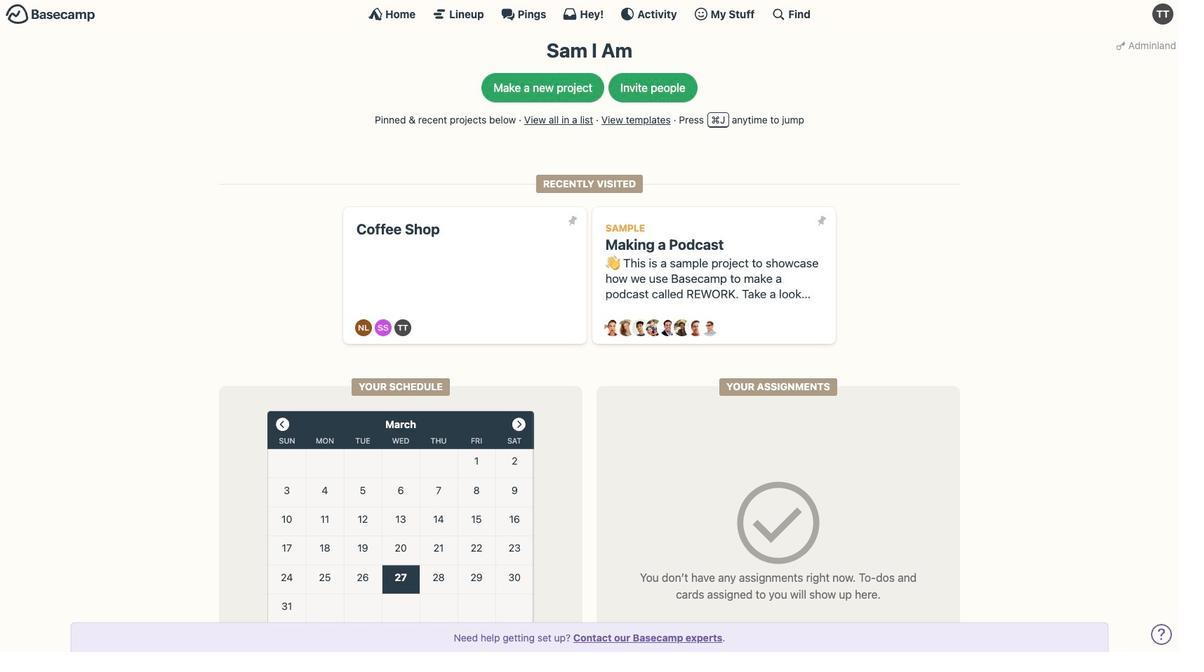 Task type: describe. For each thing, give the bounding box(es) containing it.
steve marsh image
[[688, 320, 705, 337]]

annie bryan image
[[605, 320, 622, 337]]

terry turtle image
[[395, 320, 412, 337]]

natalie lubich image
[[356, 320, 372, 337]]

terry turtle image
[[1153, 4, 1174, 25]]

victor cooper image
[[702, 320, 719, 337]]

main element
[[0, 0, 1180, 27]]

josh fiske image
[[660, 320, 677, 337]]

sarah silvers image
[[375, 320, 392, 337]]



Task type: vqa. For each thing, say whether or not it's contained in the screenshot.
'Natalie Lubich' image on the left
yes



Task type: locate. For each thing, give the bounding box(es) containing it.
jared davis image
[[632, 320, 649, 337]]

keyboard shortcut: ⌘ + / image
[[772, 7, 786, 21]]

jennifer young image
[[646, 320, 663, 337]]

cheryl walters image
[[619, 320, 635, 337]]

switch accounts image
[[6, 4, 96, 25]]

nicole katz image
[[674, 320, 691, 337]]



